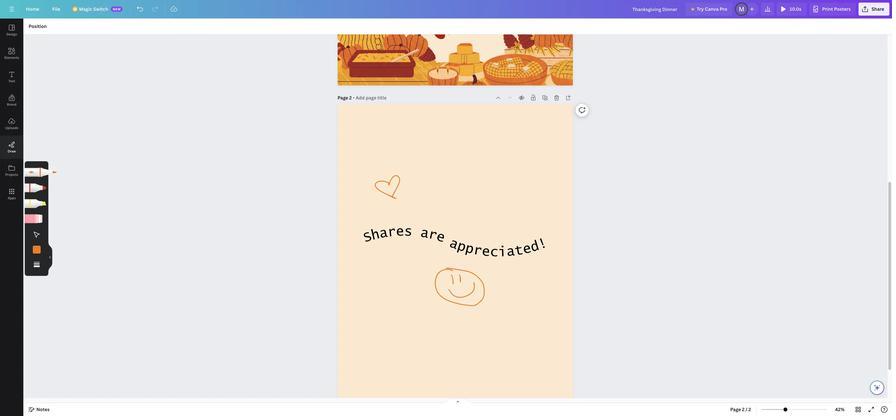 Task type: vqa. For each thing, say whether or not it's contained in the screenshot.
Pro
yes



Task type: locate. For each thing, give the bounding box(es) containing it.
print
[[823, 6, 833, 12]]

brand button
[[0, 89, 23, 112]]

2 right /
[[749, 406, 751, 413]]

text button
[[0, 65, 23, 89]]

2
[[349, 95, 352, 101], [742, 406, 745, 413], [749, 406, 751, 413]]

page 2 -
[[338, 95, 356, 101]]

file
[[52, 6, 60, 12]]

2 left the -
[[349, 95, 352, 101]]

pro
[[720, 6, 728, 12]]

home link
[[21, 3, 44, 16]]

magic
[[79, 6, 92, 12]]

position button
[[26, 21, 49, 32]]

0 vertical spatial page
[[338, 95, 348, 101]]

0 horizontal spatial page
[[338, 95, 348, 101]]

page left /
[[731, 406, 741, 413]]

page 2 / 2
[[731, 406, 751, 413]]

1 vertical spatial page
[[731, 406, 741, 413]]

1 horizontal spatial 2
[[742, 406, 745, 413]]

Design title text field
[[628, 3, 683, 16]]

2 for /
[[742, 406, 745, 413]]

brand
[[7, 102, 16, 107]]

page inside page 2 / 2 button
[[731, 406, 741, 413]]

page 2 / 2 button
[[728, 404, 754, 415]]

apps button
[[0, 182, 23, 206]]

2 horizontal spatial 2
[[749, 406, 751, 413]]

canva assistant image
[[874, 384, 881, 392]]

0 horizontal spatial 2
[[349, 95, 352, 101]]

42% button
[[830, 404, 851, 415]]

page left the -
[[338, 95, 348, 101]]

42%
[[836, 406, 845, 413]]

file button
[[47, 3, 65, 16]]

switch
[[93, 6, 108, 12]]

position
[[29, 23, 47, 29]]

uploads
[[5, 125, 18, 130]]

10.0s
[[790, 6, 802, 12]]

canva
[[705, 6, 719, 12]]

posters
[[834, 6, 851, 12]]

share
[[872, 6, 885, 12]]

projects
[[5, 172, 18, 177]]

1 horizontal spatial page
[[731, 406, 741, 413]]

elements button
[[0, 42, 23, 65]]

2 left /
[[742, 406, 745, 413]]

elements
[[4, 55, 19, 60]]

new
[[113, 7, 121, 11]]

Page title text field
[[356, 95, 387, 101]]

design
[[6, 32, 17, 36]]

page for page 2 -
[[338, 95, 348, 101]]

print posters button
[[810, 3, 856, 16]]

page
[[338, 95, 348, 101], [731, 406, 741, 413]]

draw button
[[0, 136, 23, 159]]



Task type: describe. For each thing, give the bounding box(es) containing it.
side panel tab list
[[0, 19, 23, 206]]

draw
[[8, 149, 16, 153]]

-
[[353, 95, 355, 101]]

design button
[[0, 19, 23, 42]]

uploads button
[[0, 112, 23, 136]]

2 for -
[[349, 95, 352, 101]]

main menu bar
[[0, 0, 892, 19]]

print posters
[[823, 6, 851, 12]]

try canva pro
[[697, 6, 728, 12]]

apps
[[8, 196, 16, 200]]

try
[[697, 6, 704, 12]]

page for page 2 / 2
[[731, 406, 741, 413]]

magic switch
[[79, 6, 108, 12]]

show pages image
[[442, 399, 474, 404]]

#fb7100 image
[[33, 246, 40, 254]]

notes
[[36, 406, 50, 413]]

text
[[8, 79, 15, 83]]

notes button
[[26, 404, 52, 415]]

/
[[746, 406, 748, 413]]

home
[[26, 6, 39, 12]]

10.0s button
[[777, 3, 807, 16]]

share button
[[859, 3, 890, 16]]

try canva pro button
[[686, 3, 733, 16]]

hide image
[[48, 241, 52, 273]]

projects button
[[0, 159, 23, 182]]



